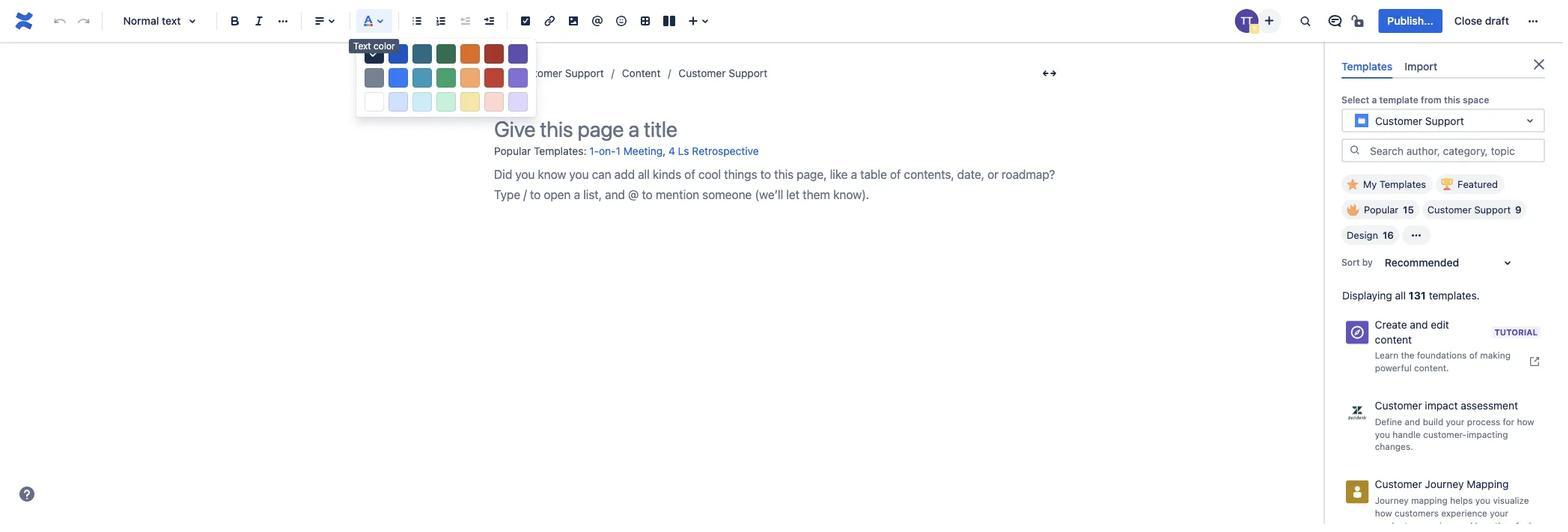 Task type: describe. For each thing, give the bounding box(es) containing it.
,
[[663, 145, 666, 157]]

close
[[1455, 15, 1482, 27]]

or
[[1410, 520, 1419, 524]]

sort
[[1342, 257, 1360, 268]]

mapping
[[1411, 495, 1448, 506]]

support up emoji
[[565, 67, 604, 79]]

and inside customer impact assessment define and build your process for how you handle customer-impacting changes.
[[1405, 416, 1420, 427]]

content link
[[622, 64, 661, 82]]

from
[[1421, 94, 1442, 105]]

link image
[[541, 12, 558, 30]]

recommended button
[[1376, 251, 1526, 275]]

action item image
[[517, 12, 535, 30]]

they
[[1495, 520, 1513, 524]]

make page full-width image
[[1041, 64, 1059, 82]]

layouts image
[[660, 12, 678, 30]]

bullet list ⌘⇧8 image
[[408, 12, 426, 30]]

select
[[1342, 94, 1369, 105]]

my templates
[[1363, 179, 1426, 190]]

Red radio
[[484, 68, 504, 88]]

more formatting image
[[274, 12, 292, 30]]

1 customer support link from the left
[[515, 64, 604, 82]]

on-
[[599, 145, 616, 157]]

15
[[1403, 204, 1414, 215]]

normal text
[[123, 15, 181, 27]]

templates:
[[534, 145, 587, 157]]

design 16
[[1347, 230, 1394, 241]]

text
[[353, 41, 371, 51]]

template
[[1379, 94, 1419, 105]]

add image, video, or file image
[[564, 12, 582, 30]]

Teal radio
[[413, 68, 432, 88]]

customer up add emoji
[[515, 67, 562, 79]]

emoji image
[[612, 12, 630, 30]]

4
[[669, 145, 675, 157]]

and inside create and edit content
[[1410, 319, 1428, 331]]

1 horizontal spatial how
[[1475, 520, 1493, 524]]

customer right "content"
[[679, 67, 726, 79]]

2 option group from the top
[[356, 66, 536, 90]]

handle
[[1393, 429, 1421, 439]]

meeting
[[623, 145, 663, 157]]

the
[[1401, 350, 1415, 360]]

numbered list ⌘⇧7 image
[[432, 12, 450, 30]]

invite to edit image
[[1260, 12, 1278, 30]]

Subtle blue radio
[[389, 92, 408, 112]]

confluence image
[[12, 9, 36, 33]]

support up give this page a title 'text box'
[[729, 67, 767, 79]]

Subtle green radio
[[436, 92, 456, 112]]

terry turtle image
[[1235, 9, 1259, 33]]

0 horizontal spatial customer support
[[515, 67, 604, 79]]

powerful
[[1375, 362, 1412, 373]]

design
[[1347, 230, 1378, 241]]

ls
[[678, 145, 689, 157]]

import
[[1405, 60, 1438, 72]]

sort by
[[1342, 257, 1373, 268]]

Bold green radio
[[436, 44, 456, 64]]

131
[[1409, 290, 1426, 302]]

White radio
[[365, 92, 384, 112]]

1-
[[589, 145, 599, 157]]

1 option group from the top
[[356, 42, 536, 66]]

color
[[374, 41, 395, 51]]

featured button
[[1436, 175, 1505, 194]]

you inside customer impact assessment define and build your process for how you handle customer-impacting changes.
[[1375, 429, 1390, 439]]

comment icon image
[[1326, 12, 1344, 30]]

close draft
[[1455, 15, 1509, 27]]

how inside customer impact assessment define and build your process for how you handle customer-impacting changes.
[[1517, 416, 1534, 427]]

by
[[1362, 257, 1373, 268]]

1-on-1 meeting button
[[589, 139, 663, 164]]

add emoji button
[[494, 91, 576, 109]]

Purple radio
[[508, 68, 528, 88]]

assessment
[[1461, 399, 1518, 411]]

16
[[1383, 230, 1394, 241]]

move this page image
[[497, 67, 509, 79]]

and inside customer journey mapping journey mapping helps you visualize how customers experience your product or service, and how they fe
[[1457, 520, 1473, 524]]

displaying
[[1342, 290, 1392, 302]]

indent tab image
[[480, 12, 498, 30]]

templates.
[[1429, 290, 1480, 302]]

customer journey mapping journey mapping helps you visualize how customers experience your product or service, and how they fe
[[1375, 478, 1531, 524]]

Subtle yellow radio
[[460, 92, 480, 112]]

define
[[1375, 416, 1402, 427]]

for
[[1503, 416, 1515, 427]]

add
[[518, 93, 538, 106]]

bold ⌘b image
[[226, 12, 244, 30]]

retrospective
[[692, 145, 759, 157]]

support left '9'
[[1474, 204, 1511, 215]]

create and edit content
[[1375, 319, 1449, 346]]

text
[[162, 15, 181, 27]]

Subtle purple radio
[[508, 92, 528, 112]]

all
[[1395, 290, 1406, 302]]

space
[[1463, 94, 1489, 105]]



Task type: vqa. For each thing, say whether or not it's contained in the screenshot.
publish... button
yes



Task type: locate. For each thing, give the bounding box(es) containing it.
1 vertical spatial you
[[1475, 495, 1491, 506]]

Subtle teal radio
[[413, 92, 432, 112]]

1 horizontal spatial journey
[[1425, 478, 1464, 490]]

select a template from this space
[[1342, 94, 1489, 105]]

1 horizontal spatial your
[[1490, 508, 1509, 518]]

outdent ⇧tab image
[[456, 12, 474, 30]]

your up customer-
[[1446, 416, 1465, 427]]

1
[[616, 145, 621, 157]]

add emoji
[[518, 93, 567, 106]]

of
[[1469, 350, 1478, 360]]

default image
[[365, 45, 383, 63]]

Subtle red radio
[[484, 92, 504, 112]]

Default radio
[[365, 44, 384, 64]]

service,
[[1422, 520, 1455, 524]]

Yellow radio
[[460, 68, 480, 88]]

foundations
[[1417, 350, 1467, 360]]

undo ⌘z image
[[51, 12, 69, 30]]

my templates button
[[1342, 175, 1433, 194]]

customer inside customer impact assessment define and build your process for how you handle customer-impacting changes.
[[1375, 399, 1422, 411]]

9
[[1515, 204, 1522, 215]]

how
[[1517, 416, 1534, 427], [1375, 508, 1392, 518], [1475, 520, 1493, 524]]

1 vertical spatial your
[[1490, 508, 1509, 518]]

templates up a
[[1342, 60, 1393, 72]]

templates
[[1342, 60, 1393, 72], [1380, 179, 1426, 190]]

table image
[[636, 12, 654, 30]]

Bold purple radio
[[508, 44, 528, 64]]

help image
[[18, 485, 36, 503]]

customer down template
[[1375, 114, 1422, 127]]

displaying all 131 templates.
[[1342, 290, 1480, 302]]

how left they
[[1475, 520, 1493, 524]]

2 vertical spatial and
[[1457, 520, 1473, 524]]

popular inside the popular templates: 1-on-1 meeting , 4 ls retrospective
[[494, 145, 531, 157]]

0 horizontal spatial popular
[[494, 145, 531, 157]]

and up handle at the right bottom of page
[[1405, 416, 1420, 427]]

4 ls retrospective button
[[669, 139, 759, 164]]

customer impact assessment define and build your process for how you handle customer-impacting changes.
[[1375, 399, 1534, 452]]

mention image
[[588, 12, 606, 30]]

edit
[[1431, 319, 1449, 331]]

and
[[1410, 319, 1428, 331], [1405, 416, 1420, 427], [1457, 520, 1473, 524]]

0 vertical spatial and
[[1410, 319, 1428, 331]]

popular for popular templates: 1-on-1 meeting , 4 ls retrospective
[[494, 145, 531, 157]]

your inside customer journey mapping journey mapping helps you visualize how customers experience your product or service, and how they fe
[[1490, 508, 1509, 518]]

Bold blue radio
[[389, 44, 408, 64]]

how right for
[[1517, 416, 1534, 427]]

content.
[[1414, 362, 1449, 373]]

publish...
[[1388, 15, 1434, 27]]

templates up the 15
[[1380, 179, 1426, 190]]

customer down featured button
[[1428, 204, 1472, 215]]

0 horizontal spatial you
[[1375, 429, 1390, 439]]

content
[[1375, 333, 1412, 346]]

0 vertical spatial how
[[1517, 416, 1534, 427]]

1 horizontal spatial you
[[1475, 495, 1491, 506]]

you inside customer journey mapping journey mapping helps you visualize how customers experience your product or service, and how they fe
[[1475, 495, 1491, 506]]

mapping
[[1467, 478, 1509, 490]]

templates inside button
[[1380, 179, 1426, 190]]

0 horizontal spatial customer support link
[[515, 64, 604, 82]]

option group up green "option"
[[356, 42, 536, 66]]

emoji
[[541, 93, 567, 106]]

journey
[[1425, 478, 1464, 490], [1375, 495, 1409, 506]]

learn the foundations of making powerful content.
[[1375, 350, 1511, 373]]

2 horizontal spatial how
[[1517, 416, 1534, 427]]

italic ⌘i image
[[250, 12, 268, 30]]

content
[[622, 67, 661, 79]]

0 horizontal spatial your
[[1446, 416, 1465, 427]]

1 horizontal spatial customer support
[[679, 67, 767, 79]]

a
[[1372, 94, 1377, 105]]

normal
[[123, 15, 159, 27]]

and down experience
[[1457, 520, 1473, 524]]

popular left the templates:
[[494, 145, 531, 157]]

learn
[[1375, 350, 1399, 360]]

2 vertical spatial how
[[1475, 520, 1493, 524]]

visualize
[[1493, 495, 1529, 506]]

create
[[1375, 319, 1407, 331]]

option group down bold green option
[[356, 66, 536, 90]]

None text field
[[1353, 113, 1356, 128]]

experience
[[1441, 508, 1487, 518]]

open image
[[1521, 112, 1539, 130]]

option group down green "option"
[[356, 90, 536, 114]]

journey up product on the bottom of page
[[1375, 495, 1409, 506]]

popular for popular
[[1364, 204, 1399, 215]]

normal text button
[[109, 4, 210, 37]]

process
[[1467, 416, 1500, 427]]

your
[[1446, 416, 1465, 427], [1490, 508, 1509, 518]]

3 option group from the top
[[356, 90, 536, 114]]

close templates and import image
[[1530, 55, 1548, 73]]

popular down my templates button
[[1364, 204, 1399, 215]]

no restrictions image
[[1350, 12, 1368, 30]]

tutorial
[[1495, 327, 1538, 337]]

support down this
[[1425, 114, 1464, 127]]

build
[[1423, 416, 1444, 427]]

you down define
[[1375, 429, 1390, 439]]

0 vertical spatial templates
[[1342, 60, 1393, 72]]

publish... button
[[1379, 9, 1443, 33]]

impacting
[[1467, 429, 1508, 439]]

0 vertical spatial your
[[1446, 416, 1465, 427]]

Blue radio
[[389, 68, 408, 88]]

popular templates: 1-on-1 meeting , 4 ls retrospective
[[494, 145, 759, 157]]

1 horizontal spatial customer support link
[[679, 64, 767, 82]]

confluence image
[[12, 9, 36, 33]]

Main content area, start typing to enter text. text field
[[494, 164, 1063, 205]]

featured
[[1458, 179, 1498, 190]]

customers
[[1395, 508, 1439, 518]]

text color
[[353, 41, 395, 51]]

0 horizontal spatial how
[[1375, 508, 1392, 518]]

more categories image
[[1407, 226, 1425, 244]]

this
[[1444, 94, 1461, 105]]

1 vertical spatial journey
[[1375, 495, 1409, 506]]

0 vertical spatial popular
[[494, 145, 531, 157]]

2 horizontal spatial customer support
[[1375, 114, 1464, 127]]

my
[[1363, 179, 1377, 190]]

how up product on the bottom of page
[[1375, 508, 1392, 518]]

1 vertical spatial templates
[[1380, 179, 1426, 190]]

align left image
[[311, 12, 329, 30]]

Search author, category, topic field
[[1366, 140, 1544, 161]]

impact
[[1425, 399, 1458, 411]]

close draft button
[[1446, 9, 1518, 33]]

1 horizontal spatial popular
[[1364, 204, 1399, 215]]

customer
[[515, 67, 562, 79], [679, 67, 726, 79], [1375, 114, 1422, 127], [1428, 204, 1472, 215], [1375, 399, 1422, 411], [1375, 478, 1422, 490]]

Bold teal radio
[[413, 44, 432, 64]]

helps
[[1450, 495, 1473, 506]]

search icon image
[[1349, 144, 1361, 156]]

find and replace image
[[1296, 12, 1314, 30]]

redo ⌘⇧z image
[[75, 12, 93, 30]]

popular
[[494, 145, 531, 157], [1364, 204, 1399, 215]]

you
[[1375, 429, 1390, 439], [1475, 495, 1491, 506]]

tab list
[[1336, 54, 1551, 79]]

journey up mapping
[[1425, 478, 1464, 490]]

your inside customer impact assessment define and build your process for how you handle customer-impacting changes.
[[1446, 416, 1465, 427]]

making
[[1480, 350, 1511, 360]]

Bold red radio
[[484, 44, 504, 64]]

1 vertical spatial and
[[1405, 416, 1420, 427]]

customer up customers
[[1375, 478, 1422, 490]]

text color tooltip
[[349, 39, 399, 54]]

draft
[[1485, 15, 1509, 27]]

you down mapping
[[1475, 495, 1491, 506]]

1 vertical spatial popular
[[1364, 204, 1399, 215]]

customer support link
[[515, 64, 604, 82], [679, 64, 767, 82]]

and left edit
[[1410, 319, 1428, 331]]

more image
[[1524, 12, 1542, 30]]

Give this page a title text field
[[494, 117, 1063, 141]]

0 vertical spatial journey
[[1425, 478, 1464, 490]]

Green radio
[[436, 68, 456, 88]]

0 vertical spatial you
[[1375, 429, 1390, 439]]

option group
[[356, 42, 536, 66], [356, 66, 536, 90], [356, 90, 536, 114]]

customer support
[[515, 67, 604, 79], [679, 67, 767, 79], [1375, 114, 1464, 127]]

2 customer support link from the left
[[679, 64, 767, 82]]

customer inside customer journey mapping journey mapping helps you visualize how customers experience your product or service, and how they fe
[[1375, 478, 1422, 490]]

0 horizontal spatial journey
[[1375, 495, 1409, 506]]

tab list containing templates
[[1336, 54, 1551, 79]]

changes.
[[1375, 441, 1413, 452]]

Gray radio
[[365, 68, 384, 88]]

customer up define
[[1375, 399, 1422, 411]]

customer support 9
[[1428, 204, 1522, 215]]

Bold orange radio
[[460, 44, 480, 64]]

customer-
[[1423, 429, 1467, 439]]

your up they
[[1490, 508, 1509, 518]]

1 vertical spatial how
[[1375, 508, 1392, 518]]

recommended
[[1385, 257, 1459, 269]]

product
[[1375, 520, 1408, 524]]



